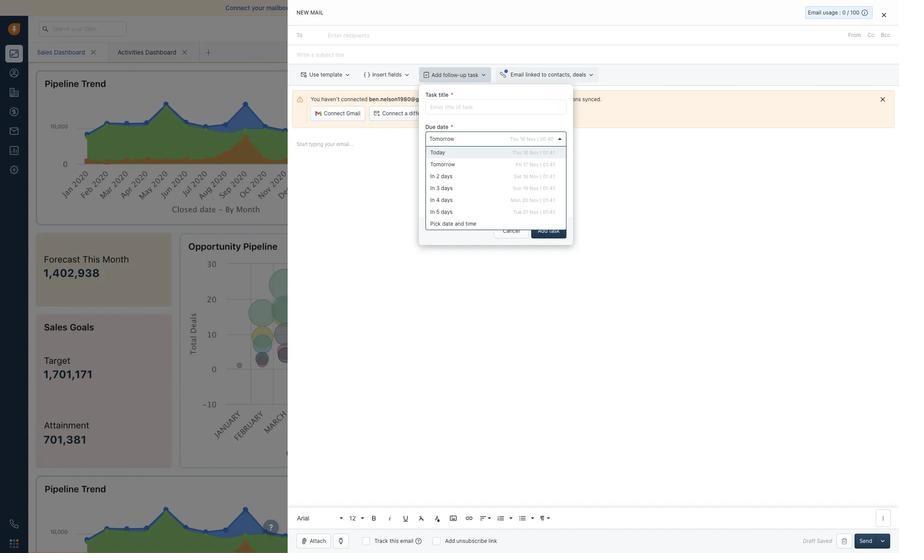 Task type: describe. For each thing, give the bounding box(es) containing it.
21
[[523, 209, 528, 215]]

attach button
[[297, 535, 331, 549]]

in 3 days
[[430, 185, 453, 192]]

enable
[[374, 4, 394, 11]]

more misc image
[[880, 515, 887, 523]]

connect left it
[[475, 96, 496, 103]]

sun
[[513, 186, 522, 191]]

days for in 5 days
[[441, 209, 453, 216]]

plans
[[753, 25, 767, 32]]

12
[[349, 515, 356, 522]]

send
[[504, 203, 516, 210]]

| for mon 20 nov | 01:41
[[540, 198, 542, 203]]

bcc
[[881, 32, 891, 38]]

sun 19 nov | 01:41
[[513, 186, 555, 191]]

different
[[409, 110, 431, 117]]

Enter recipients text field
[[328, 28, 372, 42]]

sales
[[37, 48, 52, 56]]

haven't
[[321, 96, 340, 103]]

17
[[523, 162, 528, 168]]

saved
[[817, 539, 832, 545]]

connect gmail button
[[311, 106, 365, 121]]

italic (⌘i) image
[[386, 515, 394, 523]]

phone image
[[10, 520, 19, 529]]

mailbox
[[266, 4, 289, 11]]

email linked to contacts, deals button
[[496, 67, 599, 82]]

add follow-up task button
[[419, 67, 491, 82]]

sat
[[514, 174, 522, 179]]

link
[[489, 538, 497, 545]]

up
[[460, 72, 467, 78]]

close image
[[882, 12, 887, 18]]

explore
[[733, 25, 752, 32]]

follow-
[[443, 72, 460, 78]]

clear formatting image
[[418, 515, 426, 523]]

nov for mon 20 nov | 01:41
[[530, 198, 539, 203]]

20
[[522, 198, 528, 203]]

dialog containing arial
[[288, 0, 899, 554]]

be
[[455, 203, 462, 210]]

insert fields
[[372, 71, 402, 78]]

4
[[436, 197, 440, 204]]

pick
[[430, 221, 441, 228]]

improve
[[298, 4, 321, 11]]

track
[[375, 538, 388, 545]]

pick date and time
[[430, 221, 477, 228]]

crm.
[[460, 96, 474, 103]]

in for in 2 days
[[430, 173, 435, 180]]

dashboard for activities dashboard
[[145, 48, 176, 56]]

| for sat 18 nov | 01:41
[[540, 174, 542, 179]]

freshworks switcher image
[[10, 540, 19, 549]]

100
[[851, 9, 860, 16]]

add for add unsubscribe link
[[445, 538, 455, 545]]

for
[[500, 71, 507, 77]]

20:40
[[540, 136, 554, 142]]

draft saved
[[803, 539, 832, 545]]

connect your mailbox link
[[226, 4, 291, 11]]

email for email usage : 0 / 100
[[808, 9, 822, 16]]

tomorrow for fri 17 nov | 01:41
[[430, 161, 455, 168]]

Write a subject line text field
[[288, 45, 899, 64]]

gmail
[[346, 110, 361, 117]]

phone element
[[5, 516, 23, 534]]

this
[[390, 538, 399, 545]]

email for email linked to contacts, deals
[[511, 71, 524, 78]]

due date
[[426, 124, 449, 131]]

connect a different email
[[382, 110, 445, 117]]

template
[[321, 71, 342, 78]]

0 vertical spatial and
[[362, 4, 373, 11]]

date for pick
[[442, 221, 453, 228]]

| for fri 17 nov | 01:41
[[540, 162, 542, 168]]

mon 20 nov | 01:41
[[511, 198, 555, 203]]

dashboard for sales dashboard
[[54, 48, 85, 56]]

tue 21 nov | 01:41
[[513, 209, 555, 215]]

18
[[523, 174, 528, 179]]

add for add task
[[538, 228, 548, 234]]

sync
[[415, 4, 429, 11]]

now
[[502, 96, 512, 103]]

add follow-up task
[[432, 72, 479, 78]]

01:41 inside today option
[[543, 150, 555, 156]]

thu for tomorrow
[[510, 136, 519, 142]]

to left new
[[291, 4, 297, 11]]

in 4 days option
[[426, 195, 566, 206]]

tomorrow for thu 16 nov | 20:40
[[430, 136, 454, 143]]

description
[[426, 154, 455, 161]]

you
[[494, 203, 503, 210]]

5
[[436, 209, 440, 216]]

Task title text field
[[426, 100, 567, 115]]

list box containing today
[[426, 147, 566, 230]]

insert
[[372, 71, 387, 78]]

activities dashboard
[[118, 48, 176, 56]]

connect a different email button
[[369, 106, 450, 121]]

title
[[439, 92, 449, 98]]

send
[[860, 538, 872, 545]]

days for in 3 days
[[441, 185, 453, 192]]

mon
[[511, 198, 521, 203]]

use template
[[309, 71, 342, 78]]

2-
[[396, 4, 402, 11]]

connect for connect gmail
[[324, 110, 345, 117]]

connect your mailbox to improve deliverability and enable 2-way sync of email conversations.
[[226, 4, 498, 11]]

email right of
[[438, 4, 454, 11]]

0 vertical spatial the
[[451, 96, 459, 103]]

email inside button
[[432, 110, 445, 117]]

application containing arial
[[288, 133, 899, 530]]

today
[[430, 150, 445, 156]]

it
[[498, 96, 501, 103]]

days for in 4 days
[[441, 197, 453, 204]]

contacts,
[[548, 71, 571, 78]]

of
[[430, 4, 436, 11]]

you haven't connected ben.nelson1980@gmail.com to the crm. connect it now to keep your conversations synced.
[[311, 96, 602, 103]]

attach
[[310, 538, 326, 545]]

email usage : 0 / 100
[[808, 9, 860, 16]]



Task type: locate. For each thing, give the bounding box(es) containing it.
in
[[430, 173, 435, 180], [430, 185, 435, 192], [430, 197, 435, 204], [430, 209, 435, 216]]

01:41 up tue 21 nov | 01:41
[[543, 198, 555, 203]]

connected
[[341, 96, 368, 103]]

3
[[436, 185, 440, 192]]

nov for sun 19 nov | 01:41
[[530, 186, 539, 191]]

thu
[[510, 136, 519, 142], [513, 150, 522, 156]]

16
[[520, 136, 526, 142], [523, 150, 528, 156]]

0 vertical spatial a
[[435, 71, 438, 77]]

| for thu 16 nov | 01:41
[[540, 150, 542, 156]]

01:41 inside the 'in 4 days' option
[[543, 198, 555, 203]]

add
[[432, 72, 442, 78], [538, 228, 548, 234], [445, 538, 455, 545]]

2 dashboard from the left
[[145, 48, 176, 56]]

3 days from the top
[[441, 197, 453, 204]]

01:41 inside in 2 days option
[[543, 174, 555, 179]]

add task button
[[531, 224, 567, 239]]

added
[[463, 203, 479, 210]]

tomorrow
[[430, 136, 454, 143], [430, 161, 455, 168]]

1 dashboard from the left
[[54, 48, 85, 56]]

| down 'sat 18 nov | 01:41'
[[540, 186, 542, 191]]

| inside today option
[[540, 150, 542, 156]]

task for task will be added after you send the email
[[433, 203, 444, 210]]

activities
[[118, 48, 144, 56]]

01:41 for 5
[[543, 209, 555, 215]]

thu for today
[[513, 150, 522, 156]]

thu 16 nov | 20:40
[[510, 136, 554, 142]]

2
[[436, 173, 440, 180]]

in left 4
[[430, 197, 435, 204]]

track this email
[[375, 538, 414, 545]]

nov right 18
[[530, 174, 539, 179]]

0 horizontal spatial your
[[252, 4, 265, 11]]

2 01:41 from the top
[[543, 162, 555, 168]]

email up the due date
[[432, 110, 445, 117]]

a left different
[[405, 110, 408, 117]]

in left 2
[[430, 173, 435, 180]]

thu 16 nov | 01:41
[[513, 150, 555, 156]]

connect for connect a different email
[[382, 110, 403, 117]]

tomorrow down the due date
[[430, 136, 454, 143]]

5 01:41 from the top
[[543, 198, 555, 203]]

add inside button
[[432, 72, 442, 78]]

days for in 2 days
[[441, 173, 453, 180]]

| for tue 21 nov | 01:41
[[540, 209, 542, 215]]

0 horizontal spatial and
[[362, 4, 373, 11]]

in for in 4 days
[[430, 197, 435, 204]]

1 vertical spatial your
[[534, 96, 545, 103]]

1 vertical spatial thu
[[513, 150, 522, 156]]

3 01:41 from the top
[[543, 174, 555, 179]]

0 vertical spatial thu
[[510, 136, 519, 142]]

1 horizontal spatial and
[[455, 221, 464, 228]]

nov for thu 16 nov | 01:41
[[530, 150, 539, 156]]

your inside "dialog"
[[534, 96, 545, 103]]

ben.nelson1980@gmail.com
[[369, 96, 443, 103]]

2 vertical spatial add
[[445, 538, 455, 545]]

days right 5
[[441, 209, 453, 216]]

add inside button
[[538, 228, 548, 234]]

nov right 17 at the right top of the page
[[530, 162, 539, 168]]

Search your CRM... text field
[[39, 21, 127, 36]]

16 up thu 16 nov | 01:41
[[520, 136, 526, 142]]

| up fri 17 nov | 01:41
[[540, 150, 542, 156]]

task left will
[[433, 203, 444, 210]]

to inside button
[[542, 71, 547, 78]]

6 01:41 from the top
[[543, 209, 555, 215]]

dashboard right activities
[[145, 48, 176, 56]]

| for sun 19 nov | 01:41
[[540, 186, 542, 191]]

| inside tomorrow option
[[540, 162, 542, 168]]

email left usage
[[808, 9, 822, 16]]

a inside button
[[405, 110, 408, 117]]

connect for connect your mailbox to improve deliverability and enable 2-way sync of email conversations.
[[226, 4, 250, 11]]

| inside in 2 days option
[[540, 174, 542, 179]]

in left 5
[[430, 209, 435, 216]]

in 3 days option
[[426, 183, 566, 195]]

dismiss button
[[476, 70, 500, 78]]

send button
[[855, 535, 877, 549]]

nov inside in 3 days option
[[530, 186, 539, 191]]

nov for fri 17 nov | 01:41
[[530, 162, 539, 168]]

1 vertical spatial the
[[518, 203, 526, 210]]

nov inside in 5 days option
[[530, 209, 539, 215]]

1 days from the top
[[441, 173, 453, 180]]

16 up 17 at the right top of the page
[[523, 150, 528, 156]]

connect left mailbox at left
[[226, 4, 250, 11]]

12 button
[[346, 510, 365, 528]]

01:41 inside in 3 days option
[[543, 186, 555, 191]]

nov for thu 16 nov | 20:40
[[527, 136, 536, 142]]

| inside in 5 days option
[[540, 209, 542, 215]]

4 days from the top
[[441, 209, 453, 216]]

1 horizontal spatial task
[[549, 228, 560, 234]]

01:41 inside in 5 days option
[[543, 209, 555, 215]]

nov inside today option
[[530, 150, 539, 156]]

days inside in 2 days option
[[441, 173, 453, 180]]

fields
[[388, 71, 402, 78]]

email inside button
[[511, 71, 524, 78]]

application
[[288, 133, 899, 530]]

| left 20:40
[[537, 136, 539, 142]]

will
[[446, 203, 454, 210]]

| up tue 21 nov | 01:41
[[540, 198, 542, 203]]

0 horizontal spatial a
[[405, 110, 408, 117]]

01:41 inside tomorrow option
[[543, 162, 555, 168]]

0 horizontal spatial the
[[451, 96, 459, 103]]

arial
[[297, 515, 309, 522]]

1 vertical spatial task
[[549, 228, 560, 234]]

add for add follow-up task
[[432, 72, 442, 78]]

explore plans
[[733, 25, 767, 32]]

0 vertical spatial task
[[468, 72, 479, 78]]

2 days from the top
[[441, 185, 453, 192]]

new
[[297, 9, 309, 16]]

0 horizontal spatial task
[[468, 72, 479, 78]]

| inside in 3 days option
[[540, 186, 542, 191]]

use template button
[[297, 67, 355, 82]]

0 vertical spatial email
[[808, 9, 822, 16]]

in 2 days option
[[426, 171, 566, 183]]

date right pick
[[442, 221, 453, 228]]

time
[[466, 221, 477, 228]]

real
[[509, 71, 518, 77]]

days inside in 3 days option
[[441, 185, 453, 192]]

conversations.
[[455, 4, 498, 11]]

| inside the 'in 4 days' option
[[540, 198, 542, 203]]

1 horizontal spatial email
[[808, 9, 822, 16]]

date for due
[[437, 124, 449, 131]]

0 horizontal spatial email
[[511, 71, 524, 78]]

in 5 days option
[[426, 206, 566, 218]]

task down tue 21 nov | 01:41
[[549, 228, 560, 234]]

1 vertical spatial and
[[455, 221, 464, 228]]

add down tue 21 nov | 01:41
[[538, 228, 548, 234]]

what's new image
[[835, 26, 842, 32]]

tue
[[513, 209, 522, 215]]

nov right '21'
[[530, 209, 539, 215]]

fri
[[516, 162, 522, 168]]

deals
[[573, 71, 586, 78]]

in left 3
[[430, 185, 435, 192]]

| up 'sat 18 nov | 01:41'
[[540, 162, 542, 168]]

usage
[[823, 9, 838, 16]]

1 vertical spatial task
[[433, 203, 444, 210]]

explore plans link
[[728, 23, 772, 34]]

nov right 19
[[530, 186, 539, 191]]

in 4 days
[[430, 197, 453, 204]]

0 vertical spatial add
[[432, 72, 442, 78]]

01:41 down 'sat 18 nov | 01:41'
[[543, 186, 555, 191]]

1 horizontal spatial dashboard
[[145, 48, 176, 56]]

synced.
[[583, 96, 602, 103]]

in for in 5 days
[[430, 209, 435, 216]]

date
[[437, 124, 449, 131], [442, 221, 453, 228]]

email linked to contacts, deals
[[511, 71, 586, 78]]

fri 17 nov | 01:41
[[516, 162, 555, 168]]

new mail
[[297, 9, 323, 16]]

due
[[426, 124, 436, 131]]

days right 4
[[441, 197, 453, 204]]

1 vertical spatial add
[[538, 228, 548, 234]]

Type the details about this task… text field
[[426, 162, 567, 196]]

/
[[848, 9, 849, 16]]

a right is
[[435, 71, 438, 77]]

connect down 'ben.nelson1980@gmail.com' on the left of page
[[382, 110, 403, 117]]

this is a sample report. dismiss for real data.
[[417, 71, 532, 77]]

nov right 20
[[530, 198, 539, 203]]

2 horizontal spatial add
[[538, 228, 548, 234]]

sample
[[439, 71, 457, 77]]

nov for sat 18 nov | 01:41
[[530, 174, 539, 179]]

in for in 3 days
[[430, 185, 435, 192]]

01:41 down fri 17 nov | 01:41
[[543, 174, 555, 179]]

0 vertical spatial task
[[426, 92, 437, 98]]

today option
[[426, 147, 566, 159]]

tomorrow down description
[[430, 161, 455, 168]]

task title
[[426, 92, 449, 98]]

2 in from the top
[[430, 185, 435, 192]]

way
[[402, 4, 414, 11]]

email right this
[[400, 538, 414, 545]]

1 horizontal spatial the
[[518, 203, 526, 210]]

and left the time
[[455, 221, 464, 228]]

add right this
[[432, 72, 442, 78]]

1 01:41 from the top
[[543, 150, 555, 156]]

task will be added after you send the email
[[433, 203, 540, 210]]

sales dashboard
[[37, 48, 85, 56]]

| down fri 17 nov | 01:41
[[540, 174, 542, 179]]

dashboard
[[54, 48, 85, 56], [145, 48, 176, 56]]

from
[[849, 32, 861, 38]]

tomorrow option
[[426, 159, 566, 171]]

the down 20
[[518, 203, 526, 210]]

01:41 up 'sat 18 nov | 01:41'
[[543, 162, 555, 168]]

sat 18 nov | 01:41
[[514, 174, 555, 179]]

days right 3
[[441, 185, 453, 192]]

your left mailbox at left
[[252, 4, 265, 11]]

01:41 for 2
[[543, 174, 555, 179]]

days
[[441, 173, 453, 180], [441, 185, 453, 192], [441, 197, 453, 204], [441, 209, 453, 216]]

dialog
[[288, 0, 899, 554]]

and inside list box
[[455, 221, 464, 228]]

days inside the 'in 4 days' option
[[441, 197, 453, 204]]

a
[[435, 71, 438, 77], [405, 110, 408, 117]]

0 horizontal spatial add
[[432, 72, 442, 78]]

days inside in 5 days option
[[441, 209, 453, 216]]

add left unsubscribe
[[445, 538, 455, 545]]

to
[[297, 32, 303, 38]]

1 horizontal spatial a
[[435, 71, 438, 77]]

connect
[[226, 4, 250, 11], [475, 96, 496, 103], [324, 110, 345, 117], [382, 110, 403, 117]]

nov
[[527, 136, 536, 142], [530, 150, 539, 156], [530, 162, 539, 168], [530, 174, 539, 179], [530, 186, 539, 191], [530, 198, 539, 203], [530, 209, 539, 215]]

draft
[[803, 539, 816, 545]]

01:41 down 20:40
[[543, 150, 555, 156]]

thu up fri
[[513, 150, 522, 156]]

| for thu 16 nov | 20:40
[[537, 136, 539, 142]]

16 inside today option
[[523, 150, 528, 156]]

date right due
[[437, 124, 449, 131]]

the right 'title'
[[451, 96, 459, 103]]

thu up today option
[[510, 136, 519, 142]]

after
[[480, 203, 492, 210]]

task left 'title'
[[426, 92, 437, 98]]

16 for tomorrow
[[520, 136, 526, 142]]

task for task title
[[426, 92, 437, 98]]

arial button
[[294, 510, 344, 528]]

task right up
[[468, 72, 479, 78]]

4 in from the top
[[430, 209, 435, 216]]

16 for today
[[523, 150, 528, 156]]

0 vertical spatial 16
[[520, 136, 526, 142]]

data.
[[519, 71, 532, 77]]

:
[[840, 9, 841, 16]]

0 vertical spatial date
[[437, 124, 449, 131]]

0 horizontal spatial dashboard
[[54, 48, 85, 56]]

email right for
[[511, 71, 524, 78]]

cancel button
[[494, 224, 529, 239]]

to right linked
[[542, 71, 547, 78]]

your right keep
[[534, 96, 545, 103]]

add follow-up task button
[[419, 67, 491, 82]]

to
[[291, 4, 297, 11], [542, 71, 547, 78], [444, 96, 449, 103], [514, 96, 519, 103]]

01:41 up add task
[[543, 209, 555, 215]]

nov for tue 21 nov | 01:41
[[530, 209, 539, 215]]

email
[[438, 4, 454, 11], [432, 110, 445, 117], [527, 203, 540, 210], [400, 538, 414, 545]]

add unsubscribe link
[[445, 538, 497, 545]]

1 in from the top
[[430, 173, 435, 180]]

email down mon 20 nov | 01:41
[[527, 203, 540, 210]]

nov inside in 2 days option
[[530, 174, 539, 179]]

nov inside tomorrow option
[[530, 162, 539, 168]]

1 vertical spatial tomorrow
[[430, 161, 455, 168]]

1 horizontal spatial your
[[534, 96, 545, 103]]

nov up fri 17 nov | 01:41
[[530, 150, 539, 156]]

4 01:41 from the top
[[543, 186, 555, 191]]

days right 2
[[441, 173, 453, 180]]

and
[[362, 4, 373, 11], [455, 221, 464, 228]]

1 vertical spatial a
[[405, 110, 408, 117]]

bold (⌘b) image
[[370, 515, 378, 523]]

to right now
[[514, 96, 519, 103]]

cancel
[[503, 228, 520, 234]]

1 vertical spatial date
[[442, 221, 453, 228]]

1 vertical spatial email
[[511, 71, 524, 78]]

0 vertical spatial your
[[252, 4, 265, 11]]

tomorrow inside option
[[430, 161, 455, 168]]

01:41 for 3
[[543, 186, 555, 191]]

to left "crm."
[[444, 96, 449, 103]]

01:41 for 4
[[543, 198, 555, 203]]

task inside button
[[468, 72, 479, 78]]

dismiss
[[478, 71, 498, 77]]

list box
[[426, 147, 566, 230]]

| down mon 20 nov | 01:41
[[540, 209, 542, 215]]

connect down haven't
[[324, 110, 345, 117]]

and left enable at the left top of page
[[362, 4, 373, 11]]

1 horizontal spatial add
[[445, 538, 455, 545]]

dashboard right the sales
[[54, 48, 85, 56]]

1 vertical spatial 16
[[523, 150, 528, 156]]

0 vertical spatial tomorrow
[[430, 136, 454, 143]]

nov up thu 16 nov | 01:41
[[527, 136, 536, 142]]

3 in from the top
[[430, 197, 435, 204]]

thu inside today option
[[513, 150, 522, 156]]

this
[[417, 71, 428, 77]]

task inside button
[[549, 228, 560, 234]]

add task
[[538, 228, 560, 234]]

nov inside the 'in 4 days' option
[[530, 198, 539, 203]]

in inside option
[[430, 185, 435, 192]]

connect gmail
[[324, 110, 361, 117]]



Task type: vqa. For each thing, say whether or not it's contained in the screenshot.
bottom task
yes



